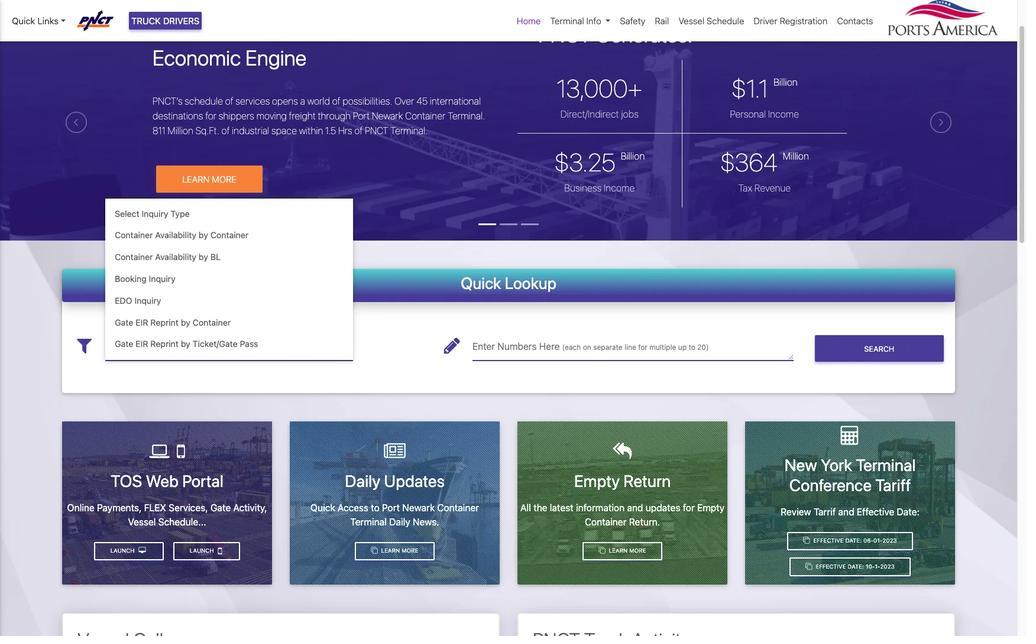 Task type: vqa. For each thing, say whether or not it's contained in the screenshot.
HEART SAFETY to the right
no



Task type: locate. For each thing, give the bounding box(es) containing it.
1 vertical spatial vessel
[[128, 517, 156, 527]]

2 horizontal spatial learn
[[609, 548, 628, 555]]

million up 'revenue'
[[783, 151, 809, 161]]

1 vertical spatial to
[[371, 503, 380, 513]]

daily updates
[[345, 472, 445, 491]]

learn
[[182, 174, 210, 184], [381, 548, 400, 555], [609, 548, 628, 555]]

eir for gate eir reprint by container
[[136, 317, 148, 328]]

1 horizontal spatial million
[[783, 151, 809, 161]]

1 horizontal spatial port
[[382, 503, 400, 513]]

0 vertical spatial effective
[[857, 507, 895, 517]]

hrs
[[338, 125, 352, 136]]

2023 right 10-
[[881, 564, 895, 570]]

billion inside $3.25 billion
[[621, 151, 645, 161]]

0 vertical spatial million
[[168, 125, 193, 136]]

through
[[318, 111, 351, 121]]

2 vertical spatial quick
[[311, 503, 335, 513]]

quick for quick links
[[12, 15, 35, 26]]

within
[[299, 125, 323, 136]]

0 vertical spatial quick
[[12, 15, 35, 26]]

terminal info
[[550, 15, 602, 26]]

by down gate eir reprint by container
[[181, 339, 190, 349]]

services
[[236, 96, 270, 106]]

container up news. in the left of the page
[[437, 503, 479, 513]]

gate
[[115, 317, 133, 328], [115, 339, 133, 349], [211, 503, 231, 513]]

2 horizontal spatial quick
[[461, 274, 501, 293]]

1 horizontal spatial terminal.
[[448, 111, 485, 121]]

1 horizontal spatial vessel
[[679, 15, 705, 26]]

and
[[627, 503, 643, 513], [839, 507, 855, 517]]

2 horizontal spatial learn more
[[607, 548, 646, 555]]

learn more link down the 'all the latest information and updates for empty container return.'
[[583, 542, 663, 561]]

eir down edo inquiry
[[136, 317, 148, 328]]

0 horizontal spatial income
[[604, 183, 635, 193]]

port inside quick access to port newark container terminal daily news.
[[382, 503, 400, 513]]

1 horizontal spatial to
[[689, 343, 696, 352]]

newark up news. in the left of the page
[[402, 503, 435, 513]]

vessel
[[679, 15, 705, 26], [128, 517, 156, 527]]

revenue
[[755, 183, 791, 193]]

clone image
[[371, 548, 378, 555], [599, 548, 606, 555]]

1 horizontal spatial learn
[[381, 548, 400, 555]]

booking inquiry
[[115, 274, 176, 284]]

0 horizontal spatial clone image
[[371, 548, 378, 555]]

driver
[[754, 15, 778, 26]]

quick left lookup
[[461, 274, 501, 293]]

income down $3.25 billion
[[604, 183, 635, 193]]

effective down tarrif in the bottom right of the page
[[814, 538, 844, 544]]

0 vertical spatial to
[[689, 343, 696, 352]]

learn down the 'all the latest information and updates for empty container return.'
[[609, 548, 628, 555]]

pnct generates:
[[538, 22, 693, 48]]

more down news. in the left of the page
[[402, 548, 419, 555]]

quick inside quick access to port newark container terminal daily news.
[[311, 503, 335, 513]]

vessel inside online payments, flex services, gate activity, vessel schedule...
[[128, 517, 156, 527]]

more down sq.ft.
[[212, 174, 237, 184]]

None text field
[[105, 332, 353, 361], [473, 332, 794, 361], [105, 332, 353, 361], [473, 332, 794, 361]]

a
[[300, 96, 305, 106]]

1 horizontal spatial clone image
[[599, 548, 606, 555]]

online payments, flex services, gate activity, vessel schedule...
[[67, 503, 267, 527]]

1 horizontal spatial launch link
[[173, 542, 240, 561]]

reprint up the gate eir reprint by ticket/gate pass
[[150, 317, 179, 328]]

date: left the 06-
[[846, 538, 862, 544]]

0 horizontal spatial for
[[205, 111, 217, 121]]

2 eir from the top
[[136, 339, 148, 349]]

0 horizontal spatial launch link
[[94, 542, 164, 561]]

$1.1
[[732, 73, 769, 103]]

date: left 10-
[[848, 564, 864, 570]]

for right updates
[[683, 503, 695, 513]]

truck drivers link
[[129, 12, 202, 30]]

quick left 'links'
[[12, 15, 35, 26]]

2 vertical spatial terminal
[[350, 517, 387, 527]]

enter
[[473, 341, 495, 352]]

daily up access
[[345, 472, 381, 491]]

1 vertical spatial date:
[[846, 538, 862, 544]]

1 launch link from the left
[[173, 542, 240, 561]]

clone image
[[804, 538, 810, 544], [806, 564, 813, 570]]

income down $1.1 billion
[[768, 109, 799, 119]]

1 horizontal spatial terminal
[[550, 15, 584, 26]]

review
[[781, 507, 811, 517]]

2 availability from the top
[[155, 252, 196, 262]]

0 horizontal spatial daily
[[345, 472, 381, 491]]

0 horizontal spatial pnct
[[365, 125, 388, 136]]

to inside 'enter numbers here (each on separate line for multiple up to 20)'
[[689, 343, 696, 352]]

1 horizontal spatial quick
[[311, 503, 335, 513]]

0 horizontal spatial learn more link
[[355, 542, 435, 561]]

million
[[168, 125, 193, 136], [783, 151, 809, 161]]

pnct's
[[153, 96, 183, 106]]

0 horizontal spatial port
[[353, 111, 370, 121]]

1 horizontal spatial and
[[839, 507, 855, 517]]

2 vertical spatial for
[[683, 503, 695, 513]]

effective up 01- at the bottom right of the page
[[857, 507, 895, 517]]

to right up
[[689, 343, 696, 352]]

terminal. down over
[[391, 125, 428, 136]]

13,000+
[[557, 73, 643, 103]]

0 horizontal spatial terminal
[[350, 517, 387, 527]]

1 vertical spatial pnct
[[365, 125, 388, 136]]

1 reprint from the top
[[150, 317, 179, 328]]

1 vertical spatial gate
[[115, 339, 133, 349]]

desktop image
[[139, 548, 146, 555]]

learn more inside button
[[182, 174, 237, 184]]

edo
[[115, 296, 132, 306]]

2 horizontal spatial for
[[683, 503, 695, 513]]

inquiry down booking inquiry
[[135, 296, 161, 306]]

0 vertical spatial inquiry
[[142, 209, 168, 219]]

0 vertical spatial billion
[[774, 77, 798, 87]]

port down the "daily updates"
[[382, 503, 400, 513]]

0 horizontal spatial million
[[168, 125, 193, 136]]

empty up information
[[574, 472, 620, 491]]

0 horizontal spatial vessel
[[128, 517, 156, 527]]

0 horizontal spatial billion
[[621, 151, 645, 161]]

1 vertical spatial empty
[[697, 503, 725, 513]]

launch link
[[173, 542, 240, 561], [94, 542, 164, 561]]

income for $3.25
[[604, 183, 635, 193]]

2023 inside effective date: 10-1-2023 link
[[881, 564, 895, 570]]

1 vertical spatial availability
[[155, 252, 196, 262]]

0 vertical spatial clone image
[[804, 538, 810, 544]]

launch left mobile icon
[[190, 548, 216, 555]]

clone image down review
[[804, 538, 810, 544]]

1 horizontal spatial pnct
[[538, 22, 591, 48]]

safety link
[[615, 9, 650, 32]]

mobile image
[[218, 547, 222, 556]]

terminal down access
[[350, 517, 387, 527]]

1 vertical spatial newark
[[402, 503, 435, 513]]

2 reprint from the top
[[150, 339, 179, 349]]

newark down over
[[372, 111, 403, 121]]

availability down type
[[155, 230, 196, 240]]

direct/indirect
[[561, 109, 619, 119]]

1 vertical spatial eir
[[136, 339, 148, 349]]

availability down container availability by container
[[155, 252, 196, 262]]

edo inquiry
[[115, 296, 161, 306]]

1 vertical spatial daily
[[389, 517, 410, 527]]

empty
[[574, 472, 620, 491], [697, 503, 725, 513]]

launch for mobile icon
[[190, 548, 216, 555]]

eir down gate eir reprint by container
[[136, 339, 148, 349]]

learn more down quick access to port newark container terminal daily news.
[[380, 548, 419, 555]]

container up "ticket/gate"
[[193, 317, 231, 328]]

reprint
[[150, 317, 179, 328], [150, 339, 179, 349]]

quick for quick access to port newark container terminal daily news.
[[311, 503, 335, 513]]

more inside learn more button
[[212, 174, 237, 184]]

clone image inside effective date: 10-1-2023 link
[[806, 564, 813, 570]]

$364 million
[[720, 147, 809, 177]]

2 horizontal spatial terminal
[[856, 456, 916, 475]]

1 learn more link from the left
[[355, 542, 435, 561]]

0 vertical spatial daily
[[345, 472, 381, 491]]

1 vertical spatial inquiry
[[149, 274, 176, 284]]

clone image for empty
[[599, 548, 606, 555]]

0 vertical spatial availability
[[155, 230, 196, 240]]

conference
[[789, 476, 872, 495]]

1 vertical spatial quick
[[461, 274, 501, 293]]

1 vertical spatial billion
[[621, 151, 645, 161]]

1 vertical spatial reprint
[[150, 339, 179, 349]]

driver registration link
[[749, 9, 833, 32]]

2023 for 1-
[[881, 564, 895, 570]]

0 horizontal spatial learn more
[[182, 174, 237, 184]]

vessel down flex
[[128, 517, 156, 527]]

for inside pnct's schedule of services opens a world of possibilities.                                 over 45 international destinations for shippers moving freight through port newark container terminal. 811 million sq.ft. of industrial space within 1.5 hrs of pnct terminal.
[[205, 111, 217, 121]]

2 launch from the left
[[110, 548, 136, 555]]

container down select
[[115, 230, 153, 240]]

2 vertical spatial effective
[[816, 564, 846, 570]]

learn more down return.
[[607, 548, 646, 555]]

1 vertical spatial million
[[783, 151, 809, 161]]

alert
[[0, 0, 1018, 4]]

booking
[[115, 274, 147, 284]]

2 vertical spatial gate
[[211, 503, 231, 513]]

container availability by container
[[115, 230, 249, 240]]

1 horizontal spatial billion
[[774, 77, 798, 87]]

port inside pnct's schedule of services opens a world of possibilities.                                 over 45 international destinations for shippers moving freight through port newark container terminal. 811 million sq.ft. of industrial space within 1.5 hrs of pnct terminal.
[[353, 111, 370, 121]]

for inside 'enter numbers here (each on separate line for multiple up to 20)'
[[638, 343, 648, 352]]

container down information
[[585, 517, 627, 527]]

1 horizontal spatial more
[[402, 548, 419, 555]]

inquiry for select
[[142, 209, 168, 219]]

reprint down gate eir reprint by container
[[150, 339, 179, 349]]

vessel right rail
[[679, 15, 705, 26]]

by left bl
[[199, 252, 208, 262]]

0 horizontal spatial and
[[627, 503, 643, 513]]

0 vertical spatial 2023
[[883, 538, 897, 544]]

daily
[[345, 472, 381, 491], [389, 517, 410, 527]]

of up through
[[332, 96, 341, 106]]

clone image left effective date: 10-1-2023
[[806, 564, 813, 570]]

0 horizontal spatial to
[[371, 503, 380, 513]]

tariff
[[876, 476, 911, 495]]

learn more link for return
[[583, 542, 663, 561]]

2 vertical spatial inquiry
[[135, 296, 161, 306]]

1 horizontal spatial income
[[768, 109, 799, 119]]

1 launch from the left
[[190, 548, 216, 555]]

clone image down quick access to port newark container terminal daily news.
[[371, 548, 378, 555]]

1 vertical spatial income
[[604, 183, 635, 193]]

1 vertical spatial terminal
[[856, 456, 916, 475]]

clone image for effective date: 10-1-2023
[[806, 564, 813, 570]]

for
[[205, 111, 217, 121], [638, 343, 648, 352], [683, 503, 695, 513]]

1 vertical spatial effective
[[814, 538, 844, 544]]

launch link down payments,
[[94, 542, 164, 561]]

access
[[338, 503, 369, 513]]

1 vertical spatial terminal.
[[391, 125, 428, 136]]

1 horizontal spatial learn more
[[380, 548, 419, 555]]

1 horizontal spatial empty
[[697, 503, 725, 513]]

terminal up tariff
[[856, 456, 916, 475]]

0 horizontal spatial quick
[[12, 15, 35, 26]]

billion right $1.1
[[774, 77, 798, 87]]

billion down jobs
[[621, 151, 645, 161]]

on
[[583, 343, 591, 352]]

2 launch link from the left
[[94, 542, 164, 561]]

empty right updates
[[697, 503, 725, 513]]

1 vertical spatial clone image
[[806, 564, 813, 570]]

reprint for ticket/gate
[[150, 339, 179, 349]]

million down destinations
[[168, 125, 193, 136]]

0 vertical spatial port
[[353, 111, 370, 121]]

launch for desktop image on the left of page
[[110, 548, 136, 555]]

availability for container
[[155, 230, 196, 240]]

learn inside button
[[182, 174, 210, 184]]

1 vertical spatial port
[[382, 503, 400, 513]]

world
[[307, 96, 330, 106]]

date: for 01-
[[846, 538, 862, 544]]

clone image down the 'all the latest information and updates for empty container return.'
[[599, 548, 606, 555]]

gate inside online payments, flex services, gate activity, vessel schedule...
[[211, 503, 231, 513]]

effective for effective date: 06-01-2023
[[814, 538, 844, 544]]

0 horizontal spatial launch
[[110, 548, 136, 555]]

type
[[171, 209, 190, 219]]

date: down tariff
[[897, 507, 920, 517]]

the
[[534, 503, 548, 513]]

by up the gate eir reprint by ticket/gate pass
[[181, 317, 190, 328]]

billion inside $1.1 billion
[[774, 77, 798, 87]]

learn up type
[[182, 174, 210, 184]]

0 vertical spatial eir
[[136, 317, 148, 328]]

launch left desktop image on the left of page
[[110, 548, 136, 555]]

welcome to port newmark container terminal image
[[0, 4, 1018, 307]]

1 vertical spatial for
[[638, 343, 648, 352]]

inquiry down the container availability by bl
[[149, 274, 176, 284]]

schedule...
[[158, 517, 206, 527]]

effective down effective date: 06-01-2023 link
[[816, 564, 846, 570]]

1 availability from the top
[[155, 230, 196, 240]]

line
[[625, 343, 636, 352]]

home
[[517, 15, 541, 26]]

0 vertical spatial newark
[[372, 111, 403, 121]]

vessel schedule link
[[674, 9, 749, 32]]

learn more link down quick access to port newark container terminal daily news.
[[355, 542, 435, 561]]

to
[[689, 343, 696, 352], [371, 503, 380, 513]]

payments,
[[97, 503, 142, 513]]

rail
[[655, 15, 669, 26]]

0 vertical spatial gate
[[115, 317, 133, 328]]

10-
[[866, 564, 875, 570]]

2 clone image from the left
[[599, 548, 606, 555]]

container down 45
[[405, 111, 446, 121]]

2 vertical spatial date:
[[848, 564, 864, 570]]

jobs
[[621, 109, 639, 119]]

0 horizontal spatial terminal.
[[391, 125, 428, 136]]

daily left news. in the left of the page
[[389, 517, 410, 527]]

terminal info link
[[546, 9, 615, 32]]

1 horizontal spatial launch
[[190, 548, 216, 555]]

registration
[[780, 15, 828, 26]]

by up the container availability by bl
[[199, 230, 208, 240]]

1 horizontal spatial learn more link
[[583, 542, 663, 561]]

to right access
[[371, 503, 380, 513]]

2 learn more link from the left
[[583, 542, 663, 561]]

more down return.
[[630, 548, 646, 555]]

contacts link
[[833, 9, 878, 32]]

port down possibilities.
[[353, 111, 370, 121]]

inquiry for edo
[[135, 296, 161, 306]]

1 eir from the top
[[136, 317, 148, 328]]

terminal left info
[[550, 15, 584, 26]]

inquiry for booking
[[149, 274, 176, 284]]

terminal inside quick access to port newark container terminal daily news.
[[350, 517, 387, 527]]

learn more up type
[[182, 174, 237, 184]]

2023 inside effective date: 06-01-2023 link
[[883, 538, 897, 544]]

1 vertical spatial 2023
[[881, 564, 895, 570]]

06-
[[864, 538, 874, 544]]

for up sq.ft.
[[205, 111, 217, 121]]

1 horizontal spatial for
[[638, 343, 648, 352]]

2023 right the 06-
[[883, 538, 897, 544]]

flex
[[144, 503, 166, 513]]

more
[[212, 174, 237, 184], [402, 548, 419, 555], [630, 548, 646, 555]]

quick left access
[[311, 503, 335, 513]]

separate
[[593, 343, 623, 352]]

0 horizontal spatial learn
[[182, 174, 210, 184]]

schedule
[[185, 96, 223, 106]]

container
[[405, 111, 446, 121], [115, 230, 153, 240], [211, 230, 249, 240], [115, 252, 153, 262], [193, 317, 231, 328], [437, 503, 479, 513], [585, 517, 627, 527]]

newark inside quick access to port newark container terminal daily news.
[[402, 503, 435, 513]]

international
[[430, 96, 481, 106]]

availability
[[155, 230, 196, 240], [155, 252, 196, 262]]

1 clone image from the left
[[371, 548, 378, 555]]

0 horizontal spatial empty
[[574, 472, 620, 491]]

clone image inside effective date: 06-01-2023 link
[[804, 538, 810, 544]]

2 horizontal spatial more
[[630, 548, 646, 555]]

container inside the 'all the latest information and updates for empty container return.'
[[585, 517, 627, 527]]

learn down quick access to port newark container terminal daily news.
[[381, 548, 400, 555]]

updates
[[384, 472, 445, 491]]

tarrif
[[814, 507, 836, 517]]

updates
[[646, 503, 681, 513]]

and right tarrif in the bottom right of the page
[[839, 507, 855, 517]]

inquiry left type
[[142, 209, 168, 219]]

billion for $1.1
[[774, 77, 798, 87]]

terminal.
[[448, 111, 485, 121], [391, 125, 428, 136]]

811
[[153, 125, 166, 136]]

schedule
[[707, 15, 744, 26]]

of
[[225, 96, 233, 106], [332, 96, 341, 106], [222, 125, 230, 136], [354, 125, 363, 136]]

for right line
[[638, 343, 648, 352]]

0 horizontal spatial more
[[212, 174, 237, 184]]

learn more
[[182, 174, 237, 184], [380, 548, 419, 555], [607, 548, 646, 555]]

0 vertical spatial reprint
[[150, 317, 179, 328]]

0 vertical spatial income
[[768, 109, 799, 119]]

eir for gate eir reprint by ticket/gate pass
[[136, 339, 148, 349]]

business
[[565, 183, 602, 193]]

inquiry
[[142, 209, 168, 219], [149, 274, 176, 284], [135, 296, 161, 306]]

and up return.
[[627, 503, 643, 513]]

terminal. down the international
[[448, 111, 485, 121]]

quick inside quick links link
[[12, 15, 35, 26]]

1 horizontal spatial daily
[[389, 517, 410, 527]]

port
[[353, 111, 370, 121], [382, 503, 400, 513]]

web
[[146, 471, 179, 491]]

launch link down schedule...
[[173, 542, 240, 561]]



Task type: describe. For each thing, give the bounding box(es) containing it.
effective date: 10-1-2023
[[814, 564, 895, 570]]

quick access to port newark container terminal daily news.
[[311, 503, 479, 527]]

space
[[272, 125, 297, 136]]

here
[[539, 341, 560, 352]]

review tarrif and effective date:
[[781, 507, 920, 517]]

shippers
[[219, 111, 254, 121]]

effective for effective date: 10-1-2023
[[816, 564, 846, 570]]

engine
[[246, 45, 307, 70]]

0 vertical spatial vessel
[[679, 15, 705, 26]]

truck drivers
[[131, 15, 200, 26]]

activity,
[[233, 503, 267, 513]]

billion for $3.25
[[621, 151, 645, 161]]

learn for empty
[[609, 548, 628, 555]]

empty inside the 'all the latest information and updates for empty container return.'
[[697, 503, 725, 513]]

gate eir reprint by ticket/gate pass
[[115, 339, 258, 349]]

learn more for empty return
[[607, 548, 646, 555]]

enter numbers here (each on separate line for multiple up to 20)
[[473, 341, 709, 352]]

more for empty return
[[630, 548, 646, 555]]

return.
[[629, 517, 660, 527]]

quick links link
[[12, 14, 65, 27]]

gate eir reprint by container
[[115, 317, 231, 328]]

opens
[[272, 96, 298, 106]]

of up shippers
[[225, 96, 233, 106]]

0 vertical spatial terminal
[[550, 15, 584, 26]]

0 vertical spatial empty
[[574, 472, 620, 491]]

tos web portal
[[111, 471, 224, 491]]

container inside quick access to port newark container terminal daily news.
[[437, 503, 479, 513]]

links
[[37, 15, 59, 26]]

0 vertical spatial terminal.
[[448, 111, 485, 121]]

drivers
[[163, 15, 200, 26]]

more for daily updates
[[402, 548, 419, 555]]

lookup
[[505, 274, 557, 293]]

economic
[[153, 45, 241, 70]]

$3.25
[[554, 147, 616, 177]]

destinations
[[153, 111, 203, 121]]

pnct inside pnct's schedule of services opens a world of possibilities.                                 over 45 international destinations for shippers moving freight through port newark container terminal. 811 million sq.ft. of industrial space within 1.5 hrs of pnct terminal.
[[365, 125, 388, 136]]

income for $1.1
[[768, 109, 799, 119]]

over
[[395, 96, 414, 106]]

all the latest information and updates for empty container return.
[[521, 503, 725, 527]]

of right hrs
[[354, 125, 363, 136]]

million inside pnct's schedule of services opens a world of possibilities.                                 over 45 international destinations for shippers moving freight through port newark container terminal. 811 million sq.ft. of industrial space within 1.5 hrs of pnct terminal.
[[168, 125, 193, 136]]

select
[[115, 209, 139, 219]]

effective date: 06-01-2023 link
[[787, 532, 914, 551]]

$364
[[720, 147, 778, 177]]

learn for daily
[[381, 548, 400, 555]]

availability for bl
[[155, 252, 196, 262]]

to inside quick access to port newark container terminal daily news.
[[371, 503, 380, 513]]

all
[[521, 503, 531, 513]]

vessel schedule
[[679, 15, 744, 26]]

personal income
[[730, 109, 799, 119]]

reprint for container
[[150, 317, 179, 328]]

clone image for effective date: 06-01-2023
[[804, 538, 810, 544]]

moving
[[257, 111, 287, 121]]

and inside the 'all the latest information and updates for empty container return.'
[[627, 503, 643, 513]]

return
[[624, 472, 671, 491]]

container inside pnct's schedule of services opens a world of possibilities.                                 over 45 international destinations for shippers moving freight through port newark container terminal. 811 million sq.ft. of industrial space within 1.5 hrs of pnct terminal.
[[405, 111, 446, 121]]

rail link
[[650, 9, 674, 32]]

daily inside quick access to port newark container terminal daily news.
[[389, 517, 410, 527]]

for inside the 'all the latest information and updates for empty container return.'
[[683, 503, 695, 513]]

tax revenue
[[739, 183, 791, 193]]

$3.25 billion
[[554, 147, 645, 177]]

13,000+ direct/indirect jobs
[[557, 73, 643, 119]]

quick for quick lookup
[[461, 274, 501, 293]]

sq.ft.
[[196, 125, 219, 136]]

container up bl
[[211, 230, 249, 240]]

date: for 1-
[[848, 564, 864, 570]]

portal
[[182, 471, 224, 491]]

0 vertical spatial date:
[[897, 507, 920, 517]]

tax
[[739, 183, 753, 193]]

business income
[[565, 183, 635, 193]]

tos
[[111, 471, 142, 491]]

empty return
[[574, 472, 671, 491]]

pnct's schedule of services opens a world of possibilities.                                 over 45 international destinations for shippers moving freight through port newark container terminal. 811 million sq.ft. of industrial space within 1.5 hrs of pnct terminal.
[[153, 96, 485, 136]]

industrial
[[232, 125, 269, 136]]

truck
[[131, 15, 161, 26]]

learn more for daily updates
[[380, 548, 419, 555]]

online
[[67, 503, 95, 513]]

quick links
[[12, 15, 59, 26]]

45
[[417, 96, 428, 106]]

learn more button
[[156, 166, 263, 193]]

personal
[[730, 109, 766, 119]]

terminal inside 'new york terminal conference tariff'
[[856, 456, 916, 475]]

gate for gate eir reprint by ticket/gate pass
[[115, 339, 133, 349]]

ticket/gate
[[193, 339, 238, 349]]

of right sq.ft.
[[222, 125, 230, 136]]

bl
[[211, 252, 221, 262]]

numbers
[[498, 341, 537, 352]]

1-
[[875, 564, 881, 570]]

freight
[[289, 111, 316, 121]]

million inside $364 million
[[783, 151, 809, 161]]

01-
[[874, 538, 883, 544]]

newark inside pnct's schedule of services opens a world of possibilities.                                 over 45 international destinations for shippers moving freight through port newark container terminal. 811 million sq.ft. of industrial space within 1.5 hrs of pnct terminal.
[[372, 111, 403, 121]]

(each
[[562, 343, 581, 352]]

clone image for daily
[[371, 548, 378, 555]]

generates:
[[596, 22, 693, 48]]

effective date: 10-1-2023 link
[[790, 558, 911, 577]]

home link
[[512, 9, 546, 32]]

container up booking
[[115, 252, 153, 262]]

2023 for 01-
[[883, 538, 897, 544]]

york
[[821, 456, 852, 475]]

0 vertical spatial pnct
[[538, 22, 591, 48]]

services,
[[169, 503, 208, 513]]

multiple
[[650, 343, 676, 352]]

latest
[[550, 503, 574, 513]]

safety
[[620, 15, 646, 26]]

learn more link for updates
[[355, 542, 435, 561]]

economic engine
[[153, 45, 307, 70]]

gate for gate eir reprint by container
[[115, 317, 133, 328]]



